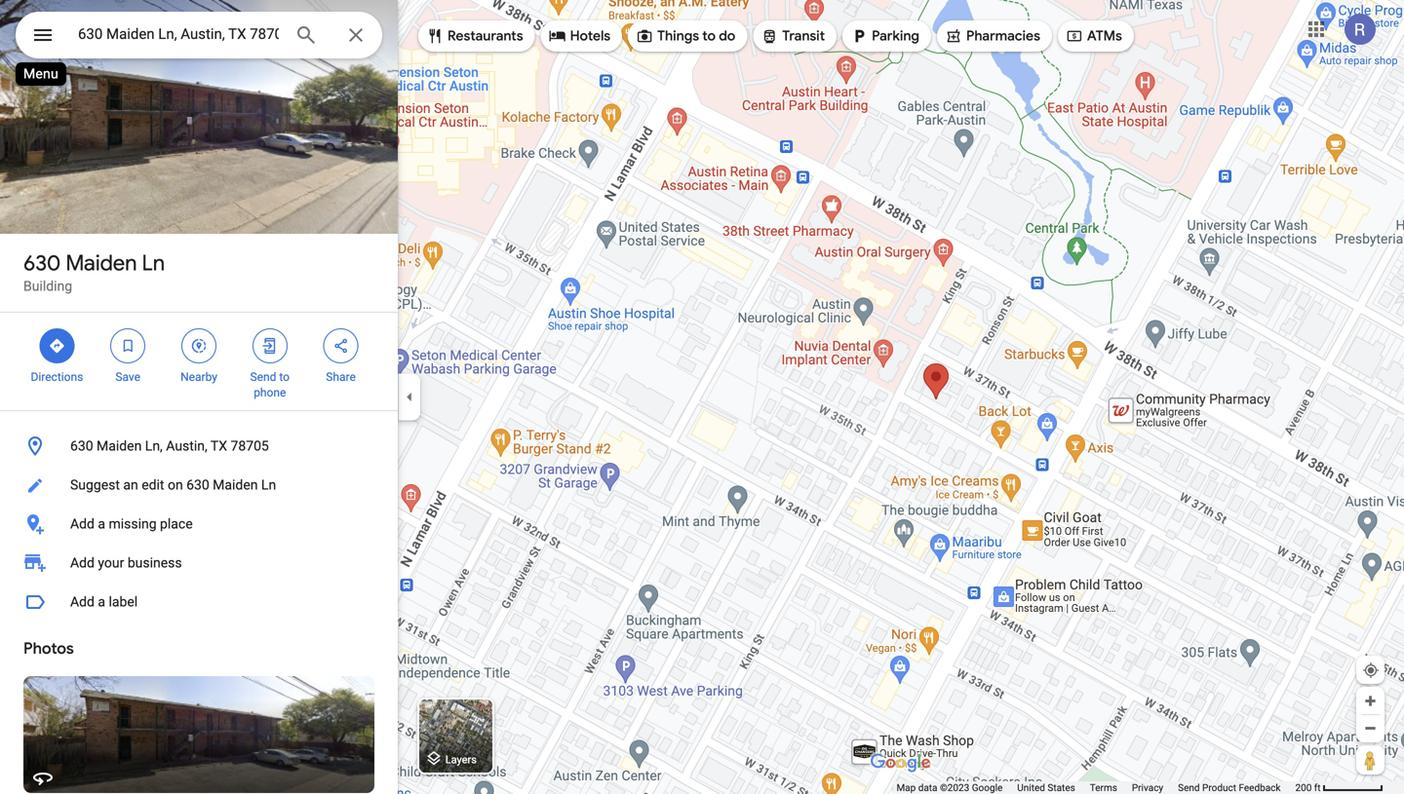 Task type: describe. For each thing, give the bounding box(es) containing it.
 pharmacies
[[945, 25, 1041, 47]]

nearby
[[181, 371, 217, 384]]

to inside the  things to do
[[703, 27, 716, 45]]

google maps element
[[0, 0, 1405, 795]]

add a missing place
[[70, 516, 193, 533]]

send product feedback
[[1178, 783, 1281, 794]]

send for send product feedback
[[1178, 783, 1200, 794]]

200 ft button
[[1296, 783, 1384, 794]]

©2023
[[940, 783, 970, 794]]

ft
[[1315, 783, 1321, 794]]

zoom out image
[[1364, 722, 1378, 736]]


[[190, 336, 208, 357]]


[[636, 25, 654, 47]]

ln inside "button"
[[261, 477, 276, 494]]

photos
[[23, 639, 74, 659]]

privacy
[[1132, 783, 1164, 794]]

missing
[[109, 516, 157, 533]]

hotels
[[570, 27, 611, 45]]

 atms
[[1066, 25, 1122, 47]]

 button
[[16, 12, 70, 62]]


[[945, 25, 963, 47]]

 hotels
[[549, 25, 611, 47]]

save
[[115, 371, 140, 384]]

label
[[109, 594, 138, 611]]

show your location image
[[1363, 662, 1380, 680]]

show street view coverage image
[[1357, 746, 1385, 775]]

united states
[[1018, 783, 1076, 794]]

maiden inside "button"
[[213, 477, 258, 494]]

maiden for ln
[[66, 250, 137, 277]]

630 maiden ln main content
[[0, 0, 398, 795]]


[[261, 336, 279, 357]]

a for missing
[[98, 516, 105, 533]]

630 inside "button"
[[186, 477, 209, 494]]

austin,
[[166, 438, 207, 455]]


[[1066, 25, 1084, 47]]

feedback
[[1239, 783, 1281, 794]]

zoom in image
[[1364, 694, 1378, 709]]

map data ©2023 google
[[897, 783, 1003, 794]]

add a missing place button
[[0, 505, 398, 544]]

suggest
[[70, 477, 120, 494]]

to inside send to phone
[[279, 371, 290, 384]]


[[549, 25, 566, 47]]

pharmacies
[[967, 27, 1041, 45]]

edit
[[142, 477, 164, 494]]

united states button
[[1018, 782, 1076, 795]]

privacy button
[[1132, 782, 1164, 795]]

add for add a label
[[70, 594, 95, 611]]

a for label
[[98, 594, 105, 611]]


[[426, 25, 444, 47]]

630 for ln,
[[70, 438, 93, 455]]

630 for ln
[[23, 250, 61, 277]]

add your business link
[[0, 544, 398, 583]]

ln inside 630 maiden ln building
[[142, 250, 165, 277]]

directions
[[31, 371, 83, 384]]

google
[[972, 783, 1003, 794]]

630 maiden ln, austin, tx 78705 button
[[0, 427, 398, 466]]

add for add your business
[[70, 555, 95, 572]]


[[31, 21, 55, 49]]


[[332, 336, 350, 357]]

map
[[897, 783, 916, 794]]

actions for 630 maiden ln region
[[0, 313, 398, 411]]

parking
[[872, 27, 920, 45]]

an
[[123, 477, 138, 494]]

suggest an edit on 630 maiden ln button
[[0, 466, 398, 505]]

transit
[[783, 27, 825, 45]]



Task type: vqa. For each thing, say whether or not it's contained in the screenshot.
day on the left top of the page
no



Task type: locate. For each thing, give the bounding box(es) containing it.
200 ft
[[1296, 783, 1321, 794]]

1 horizontal spatial 630
[[70, 438, 93, 455]]

0 vertical spatial a
[[98, 516, 105, 533]]

layers
[[445, 754, 477, 766]]


[[851, 25, 868, 47]]

add left your
[[70, 555, 95, 572]]

to left do
[[703, 27, 716, 45]]

1 vertical spatial to
[[279, 371, 290, 384]]

building
[[23, 278, 72, 295]]

terms button
[[1090, 782, 1118, 795]]

send inside button
[[1178, 783, 1200, 794]]

 transit
[[761, 25, 825, 47]]

atms
[[1087, 27, 1122, 45]]

restaurants
[[448, 27, 523, 45]]

terms
[[1090, 783, 1118, 794]]

a inside button
[[98, 594, 105, 611]]

share
[[326, 371, 356, 384]]

send inside send to phone
[[250, 371, 276, 384]]

2 vertical spatial add
[[70, 594, 95, 611]]

phone
[[254, 386, 286, 400]]

add down suggest
[[70, 516, 95, 533]]

630 maiden ln building
[[23, 250, 165, 295]]

1 horizontal spatial to
[[703, 27, 716, 45]]

630 Maiden Ln, Austin, TX 78705 field
[[16, 12, 382, 59]]

maiden for ln,
[[97, 438, 142, 455]]

 parking
[[851, 25, 920, 47]]

maiden left ln,
[[97, 438, 142, 455]]

collapse side panel image
[[399, 387, 420, 408]]

630 right the on
[[186, 477, 209, 494]]

 things to do
[[636, 25, 736, 47]]

add a label
[[70, 594, 138, 611]]

do
[[719, 27, 736, 45]]

a left label
[[98, 594, 105, 611]]

google account: ruby anderson  
(rubyanndersson@gmail.com) image
[[1345, 14, 1376, 45]]

united
[[1018, 783, 1046, 794]]


[[119, 336, 137, 357]]

send for send to phone
[[250, 371, 276, 384]]

none field inside 630 maiden ln, austin, tx 78705 field
[[78, 22, 279, 46]]

footer containing map data ©2023 google
[[897, 782, 1296, 795]]

a left missing
[[98, 516, 105, 533]]

0 vertical spatial 630
[[23, 250, 61, 277]]

data
[[918, 783, 938, 794]]

add
[[70, 516, 95, 533], [70, 555, 95, 572], [70, 594, 95, 611]]

things
[[658, 27, 699, 45]]


[[761, 25, 779, 47]]

 search field
[[16, 12, 382, 62]]

None field
[[78, 22, 279, 46]]

0 horizontal spatial send
[[250, 371, 276, 384]]

ln,
[[145, 438, 163, 455]]

3 add from the top
[[70, 594, 95, 611]]

add for add a missing place
[[70, 516, 95, 533]]

maiden
[[66, 250, 137, 277], [97, 438, 142, 455], [213, 477, 258, 494]]

states
[[1048, 783, 1076, 794]]

0 vertical spatial ln
[[142, 250, 165, 277]]

footer inside google maps element
[[897, 782, 1296, 795]]

630
[[23, 250, 61, 277], [70, 438, 93, 455], [186, 477, 209, 494]]

2 vertical spatial 630
[[186, 477, 209, 494]]

 restaurants
[[426, 25, 523, 47]]

business
[[128, 555, 182, 572]]

1 vertical spatial maiden
[[97, 438, 142, 455]]

maiden down 78705
[[213, 477, 258, 494]]

0 vertical spatial to
[[703, 27, 716, 45]]

630 up building
[[23, 250, 61, 277]]

send up the phone
[[250, 371, 276, 384]]

a
[[98, 516, 105, 533], [98, 594, 105, 611]]

to up the phone
[[279, 371, 290, 384]]

1 vertical spatial ln
[[261, 477, 276, 494]]

630 up suggest
[[70, 438, 93, 455]]

1 horizontal spatial send
[[1178, 783, 1200, 794]]

maiden inside button
[[97, 438, 142, 455]]

0 vertical spatial send
[[250, 371, 276, 384]]

0 horizontal spatial to
[[279, 371, 290, 384]]

footer
[[897, 782, 1296, 795]]

630 inside button
[[70, 438, 93, 455]]

on
[[168, 477, 183, 494]]

1 vertical spatial a
[[98, 594, 105, 611]]

2 add from the top
[[70, 555, 95, 572]]

to
[[703, 27, 716, 45], [279, 371, 290, 384]]

send to phone
[[250, 371, 290, 400]]

1 a from the top
[[98, 516, 105, 533]]

2 a from the top
[[98, 594, 105, 611]]

630 maiden ln, austin, tx 78705
[[70, 438, 269, 455]]

send
[[250, 371, 276, 384], [1178, 783, 1200, 794]]

1 vertical spatial send
[[1178, 783, 1200, 794]]

maiden inside 630 maiden ln building
[[66, 250, 137, 277]]

maiden up building
[[66, 250, 137, 277]]

2 horizontal spatial 630
[[186, 477, 209, 494]]

place
[[160, 516, 193, 533]]

1 horizontal spatial ln
[[261, 477, 276, 494]]

a inside "add a missing place" button
[[98, 516, 105, 533]]

send left product
[[1178, 783, 1200, 794]]

0 horizontal spatial 630
[[23, 250, 61, 277]]

630 inside 630 maiden ln building
[[23, 250, 61, 277]]

add a label button
[[0, 583, 398, 622]]

1 add from the top
[[70, 516, 95, 533]]

78705
[[231, 438, 269, 455]]

2 vertical spatial maiden
[[213, 477, 258, 494]]

200
[[1296, 783, 1312, 794]]

0 vertical spatial add
[[70, 516, 95, 533]]

tx
[[211, 438, 227, 455]]

0 vertical spatial maiden
[[66, 250, 137, 277]]

your
[[98, 555, 124, 572]]

1 vertical spatial 630
[[70, 438, 93, 455]]

product
[[1203, 783, 1237, 794]]

add left label
[[70, 594, 95, 611]]

1 vertical spatial add
[[70, 555, 95, 572]]

suggest an edit on 630 maiden ln
[[70, 477, 276, 494]]

ln
[[142, 250, 165, 277], [261, 477, 276, 494]]


[[48, 336, 66, 357]]

add your business
[[70, 555, 182, 572]]

0 horizontal spatial ln
[[142, 250, 165, 277]]

send product feedback button
[[1178, 782, 1281, 795]]



